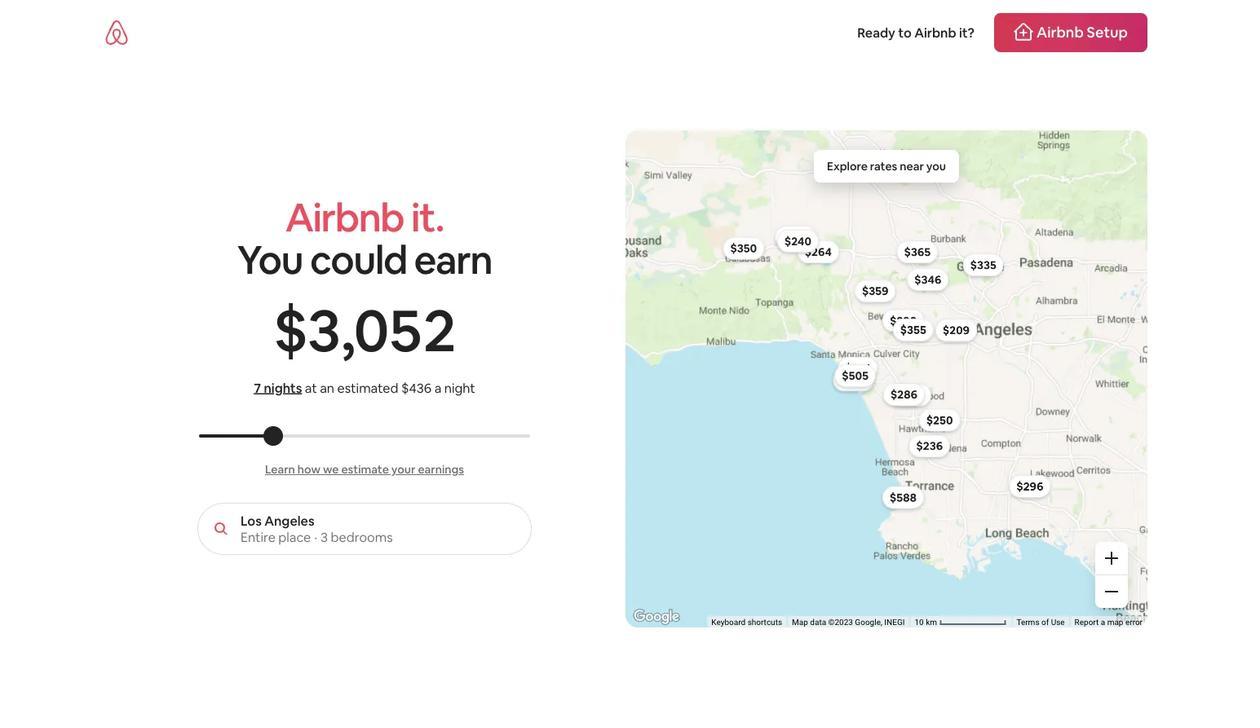 Task type: locate. For each thing, give the bounding box(es) containing it.
estimate
[[341, 463, 389, 477]]

2 horizontal spatial airbnb
[[1037, 23, 1084, 42]]

could
[[310, 235, 407, 286]]

$286 button up $250 button
[[884, 384, 925, 407]]

7 nights at an estimated $436 a night
[[254, 380, 476, 397]]

$286
[[783, 230, 810, 245], [891, 388, 918, 402]]

$399 button
[[883, 310, 925, 332]]

$365 button
[[897, 241, 938, 264]]

keyboard shortcuts button
[[712, 617, 783, 629]]

$346
[[915, 273, 942, 287]]

1 horizontal spatial $286
[[891, 388, 918, 402]]

$359 button
[[855, 280, 896, 303]]

3
[[308, 292, 339, 368], [321, 529, 328, 546]]

entire
[[241, 529, 276, 546]]

0 horizontal spatial $286 button
[[775, 226, 817, 249]]

map region
[[432, 0, 1252, 723]]

5
[[389, 292, 420, 368]]

3 right ·
[[321, 529, 328, 546]]

$286 button right the $350 button
[[775, 226, 817, 249]]

10 km button
[[910, 617, 1012, 629]]

$236 button
[[909, 435, 951, 458]]

angeles
[[265, 513, 315, 530]]

1 vertical spatial $286
[[891, 388, 918, 402]]

earnings
[[418, 463, 464, 477]]

·
[[314, 529, 317, 546]]

1 vertical spatial a
[[1101, 618, 1106, 628]]

0 vertical spatial $286
[[783, 230, 810, 245]]

a right $436
[[435, 380, 442, 397]]

2
[[423, 292, 455, 368]]

0 horizontal spatial a
[[435, 380, 442, 397]]

place
[[278, 529, 311, 546]]

$588 button
[[883, 487, 924, 510]]

0 horizontal spatial airbnb
[[285, 192, 404, 243]]

airbnb
[[1037, 23, 1084, 42], [915, 24, 957, 41], [285, 192, 404, 243]]

$240
[[785, 234, 812, 249]]

a left map
[[1101, 618, 1106, 628]]

$240 $350 $335
[[731, 234, 997, 273]]

how
[[298, 463, 321, 477]]

km
[[926, 618, 938, 628]]

$350 button
[[723, 237, 765, 260]]

$346 button
[[907, 269, 949, 291]]

1 horizontal spatial airbnb
[[915, 24, 957, 41]]

near
[[900, 159, 924, 174]]

at
[[305, 380, 317, 397]]

airbnb for airbnb it.
[[285, 192, 404, 243]]

zoom in image
[[1106, 552, 1119, 565]]

None range field
[[199, 435, 530, 438]]

1 horizontal spatial a
[[1101, 618, 1106, 628]]

airbnb setup
[[1037, 23, 1128, 42]]

3 left , on the left of page
[[308, 292, 339, 368]]

0 horizontal spatial $286
[[783, 230, 810, 245]]

,
[[341, 292, 354, 368]]

$596
[[841, 373, 868, 388]]

0 vertical spatial a
[[435, 380, 442, 397]]

bedrooms
[[331, 529, 393, 546]]

explore rates near you button
[[814, 150, 960, 183]]

error
[[1126, 618, 1143, 628]]

you could earn
[[237, 235, 492, 286]]

$286 button
[[775, 226, 817, 249], [884, 384, 925, 407]]

ready
[[858, 24, 896, 41]]

shortcuts
[[748, 618, 783, 628]]

you
[[237, 235, 303, 286]]

1 vertical spatial $286 button
[[884, 384, 925, 407]]

report a map error
[[1075, 618, 1143, 628]]

it?
[[960, 24, 975, 41]]

0 vertical spatial $286 button
[[775, 226, 817, 249]]

zoom out image
[[1106, 586, 1119, 599]]

learn how we estimate your earnings button
[[265, 463, 464, 477]]

1 vertical spatial 3
[[321, 529, 328, 546]]

nights
[[264, 380, 302, 397]]

report
[[1075, 618, 1099, 628]]

los angeles entire place · 3 bedrooms
[[241, 513, 393, 546]]

0 vertical spatial 3
[[308, 292, 339, 368]]

$206
[[897, 388, 924, 403]]



Task type: describe. For each thing, give the bounding box(es) containing it.
data
[[811, 618, 827, 628]]

to
[[899, 24, 912, 41]]

$359
[[862, 284, 889, 299]]

$209 button
[[936, 319, 978, 342]]

$250
[[927, 413, 954, 428]]

airbnb setup link
[[995, 13, 1148, 52]]

$206 button
[[890, 384, 932, 407]]

report a map error link
[[1075, 618, 1143, 628]]

use
[[1052, 618, 1065, 628]]

keyboard
[[712, 618, 746, 628]]

estimated
[[337, 380, 399, 397]]

terms
[[1017, 618, 1040, 628]]

$335 button
[[963, 254, 1004, 277]]

$355
[[901, 323, 927, 338]]

$441
[[845, 361, 871, 376]]

$209
[[943, 323, 970, 338]]

$250 button
[[919, 409, 961, 432]]

$505
[[842, 369, 869, 383]]

rates
[[870, 159, 898, 174]]

$436
[[401, 380, 432, 397]]

map
[[792, 618, 809, 628]]

$365
[[904, 245, 931, 260]]

you
[[927, 159, 947, 174]]

your
[[391, 463, 416, 477]]

$335
[[971, 258, 997, 273]]

setup
[[1087, 23, 1128, 42]]

terms of use
[[1017, 618, 1065, 628]]

$ 3 , 0 5 2
[[273, 292, 455, 368]]

los
[[241, 513, 262, 530]]

7
[[254, 380, 261, 397]]

7 nights button
[[254, 379, 302, 397]]

airbnb homepage image
[[104, 20, 130, 46]]

$399
[[890, 314, 917, 328]]

$296
[[1017, 480, 1044, 494]]

google image
[[630, 607, 684, 628]]

$
[[273, 292, 307, 368]]

night
[[445, 380, 476, 397]]

$399 $209
[[890, 314, 970, 338]]

explore rates near you
[[827, 159, 947, 174]]

inegi
[[885, 618, 905, 628]]

$286 for the left $286 'button'
[[783, 230, 810, 245]]

of
[[1042, 618, 1049, 628]]

0
[[354, 292, 388, 368]]

$240 button
[[777, 230, 819, 253]]

learn
[[265, 463, 295, 477]]

10
[[915, 618, 924, 628]]

it.
[[411, 192, 444, 243]]

3 inside los angeles entire place · 3 bedrooms
[[321, 529, 328, 546]]

$264 button
[[798, 241, 840, 264]]

earn
[[414, 235, 492, 286]]

$505 button
[[835, 365, 876, 388]]

$296 button
[[1010, 475, 1051, 498]]

$236
[[917, 439, 943, 454]]

airbnb it.
[[285, 192, 444, 243]]

an
[[320, 380, 335, 397]]

$441 button
[[838, 357, 878, 380]]

1 horizontal spatial $286 button
[[884, 384, 925, 407]]

ready to airbnb it?
[[858, 24, 975, 41]]

$264
[[805, 245, 832, 260]]

©2023
[[829, 618, 853, 628]]

keyboard shortcuts
[[712, 618, 783, 628]]

$355 button
[[893, 319, 934, 342]]

learn how we estimate your earnings
[[265, 463, 464, 477]]

google,
[[855, 618, 883, 628]]

map
[[1108, 618, 1124, 628]]

airbnb for airbnb setup
[[1037, 23, 1084, 42]]

terms of use link
[[1017, 618, 1065, 628]]

$588
[[890, 491, 917, 505]]

map data ©2023 google, inegi
[[792, 618, 905, 628]]

10 km
[[915, 618, 940, 628]]

we
[[323, 463, 339, 477]]

explore
[[827, 159, 868, 174]]

$350
[[731, 241, 757, 256]]

$286 for the rightmost $286 'button'
[[891, 388, 918, 402]]

$596 button
[[833, 369, 875, 392]]



Task type: vqa. For each thing, say whether or not it's contained in the screenshot.
Airbnb associated with Airbnb Setup
yes



